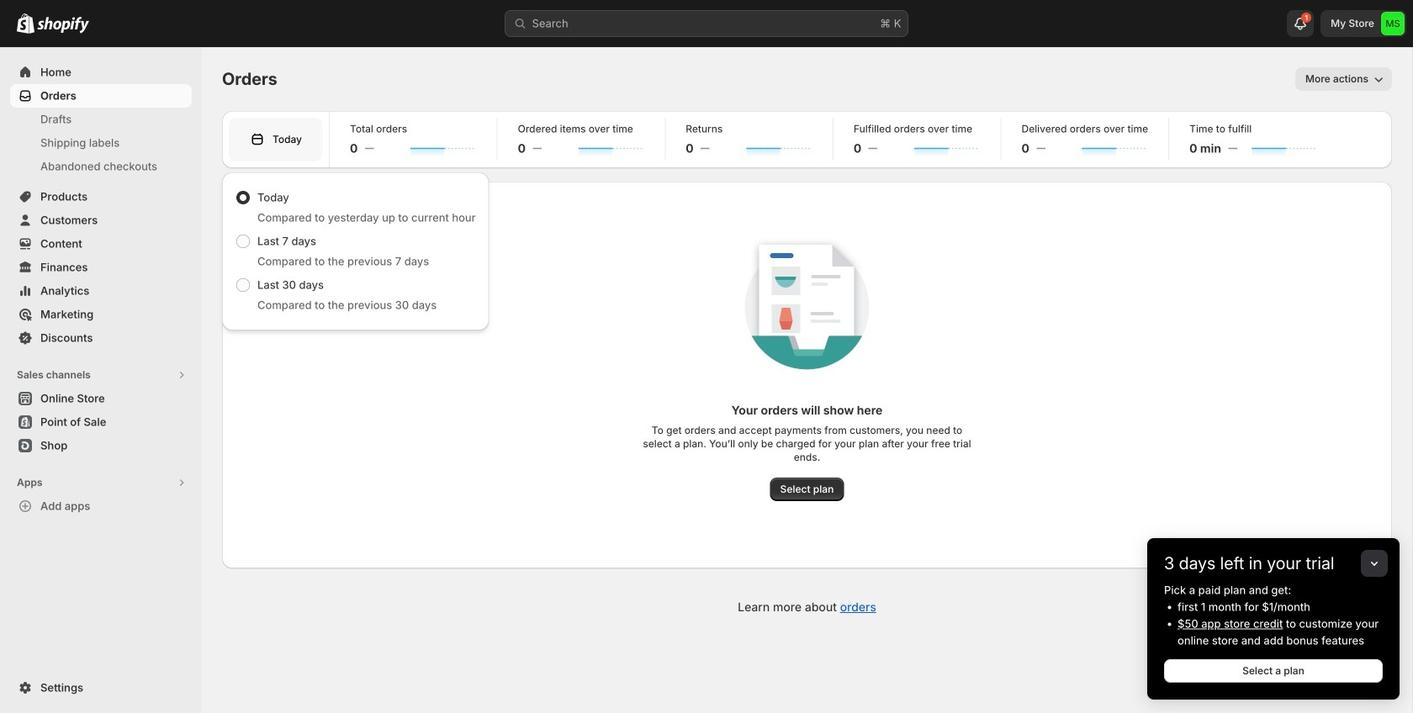 Task type: describe. For each thing, give the bounding box(es) containing it.
shopify image
[[17, 13, 35, 33]]

shopify image
[[37, 17, 89, 33]]

my store image
[[1382, 12, 1405, 35]]



Task type: vqa. For each thing, say whether or not it's contained in the screenshot.
Shopify "image"
yes



